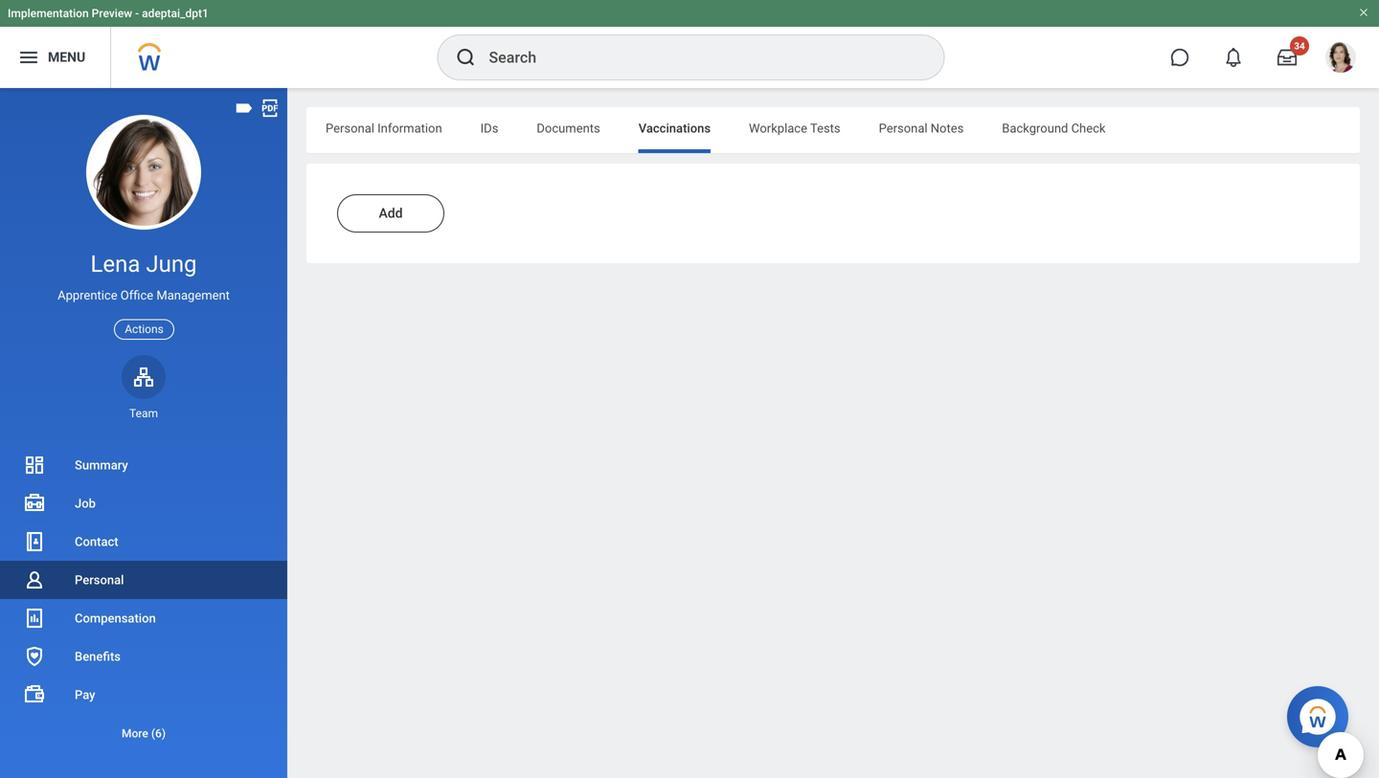 Task type: locate. For each thing, give the bounding box(es) containing it.
personal link
[[0, 561, 287, 600]]

1 horizontal spatial personal
[[326, 121, 375, 136]]

inbox large image
[[1278, 48, 1297, 67]]

compensation link
[[0, 600, 287, 638]]

background check
[[1002, 121, 1106, 136]]

apprentice office management
[[58, 289, 230, 303]]

personal left information
[[326, 121, 375, 136]]

actions button
[[114, 320, 174, 340]]

pay
[[75, 688, 95, 703]]

add button
[[337, 194, 445, 233]]

team
[[129, 407, 158, 420]]

profile logan mcneil image
[[1326, 42, 1357, 77]]

personal notes
[[879, 121, 964, 136]]

more
[[122, 728, 148, 741]]

list containing summary
[[0, 446, 287, 753]]

check
[[1072, 121, 1106, 136]]

ids
[[481, 121, 499, 136]]

justify image
[[17, 46, 40, 69]]

summary image
[[23, 454, 46, 477]]

pay image
[[23, 684, 46, 707]]

personal
[[326, 121, 375, 136], [879, 121, 928, 136], [75, 573, 124, 588]]

navigation pane region
[[0, 88, 287, 779]]

implementation preview -   adeptai_dpt1
[[8, 7, 209, 20]]

vaccinations
[[639, 121, 711, 136]]

tests
[[811, 121, 841, 136]]

personal information
[[326, 121, 442, 136]]

-
[[135, 7, 139, 20]]

0 horizontal spatial personal
[[75, 573, 124, 588]]

2 horizontal spatial personal
[[879, 121, 928, 136]]

personal for personal notes
[[879, 121, 928, 136]]

team link
[[122, 355, 166, 421]]

personal down contact
[[75, 573, 124, 588]]

actions
[[125, 323, 164, 336]]

list
[[0, 446, 287, 753]]

tab list
[[307, 107, 1361, 153]]

jung
[[146, 251, 197, 278]]

office
[[121, 289, 153, 303]]

contact
[[75, 535, 118, 549]]

tab list containing personal information
[[307, 107, 1361, 153]]

workplace tests
[[749, 121, 841, 136]]

tag image
[[234, 98, 255, 119]]

close environment banner image
[[1359, 7, 1370, 18]]

personal left notes
[[879, 121, 928, 136]]

summary
[[75, 458, 128, 473]]

more (6)
[[122, 728, 166, 741]]

view team image
[[132, 366, 155, 389]]

(6)
[[151, 728, 166, 741]]

menu
[[48, 49, 86, 65]]

more (6) button
[[0, 723, 287, 746]]



Task type: describe. For each thing, give the bounding box(es) containing it.
contact link
[[0, 523, 287, 561]]

job image
[[23, 492, 46, 515]]

notifications large image
[[1224, 48, 1244, 67]]

personal image
[[23, 569, 46, 592]]

apprentice
[[58, 289, 117, 303]]

34 button
[[1267, 36, 1310, 79]]

workplace
[[749, 121, 808, 136]]

adeptai_dpt1
[[142, 7, 209, 20]]

34
[[1295, 40, 1306, 52]]

benefits
[[75, 650, 121, 664]]

add
[[379, 206, 403, 221]]

background
[[1002, 121, 1069, 136]]

job
[[75, 497, 96, 511]]

documents
[[537, 121, 600, 136]]

personal inside "list"
[[75, 573, 124, 588]]

team lena jung element
[[122, 406, 166, 421]]

lena jung
[[91, 251, 197, 278]]

search image
[[455, 46, 478, 69]]

implementation
[[8, 7, 89, 20]]

contact image
[[23, 531, 46, 554]]

preview
[[92, 7, 132, 20]]

benefits link
[[0, 638, 287, 676]]

management
[[157, 289, 230, 303]]

information
[[378, 121, 442, 136]]

compensation
[[75, 612, 156, 626]]

more (6) button
[[0, 715, 287, 753]]

view printable version (pdf) image
[[260, 98, 281, 119]]

summary link
[[0, 446, 287, 485]]

benefits image
[[23, 646, 46, 669]]

menu button
[[0, 27, 110, 88]]

compensation image
[[23, 607, 46, 630]]

lena
[[91, 251, 140, 278]]

pay link
[[0, 676, 287, 715]]

menu banner
[[0, 0, 1380, 88]]

job link
[[0, 485, 287, 523]]

notes
[[931, 121, 964, 136]]

Search Workday  search field
[[489, 36, 905, 79]]

personal for personal information
[[326, 121, 375, 136]]



Task type: vqa. For each thing, say whether or not it's contained in the screenshot.
book open IMAGE in the left of the page
no



